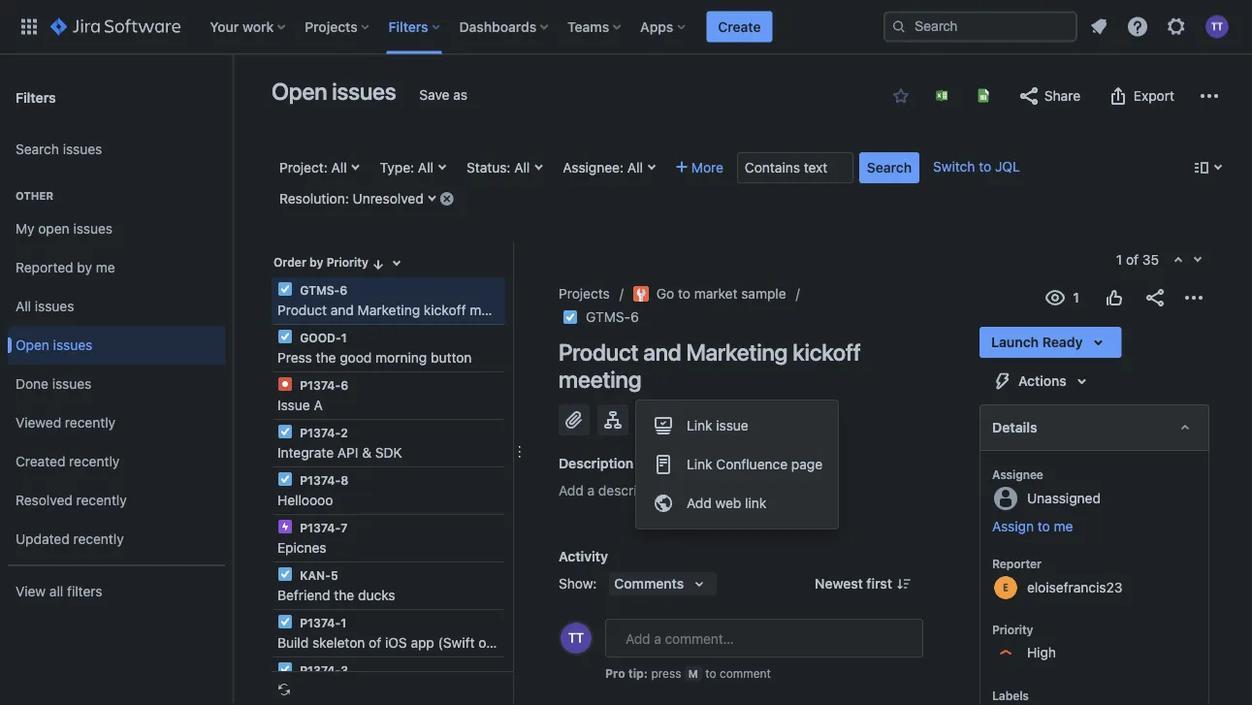 Task type: vqa. For each thing, say whether or not it's contained in the screenshot.


Task type: describe. For each thing, give the bounding box(es) containing it.
5
[[331, 569, 338, 582]]

1 vertical spatial priority
[[993, 623, 1034, 637]]

link issue button
[[637, 407, 838, 445]]

open
[[38, 221, 70, 237]]

sdk
[[375, 445, 402, 461]]

group containing link issue
[[637, 401, 838, 529]]

search issues link
[[8, 130, 225, 169]]

appswitcher icon image
[[17, 15, 41, 38]]

good-
[[300, 331, 341, 344]]

add a description...
[[559, 483, 681, 499]]

issues down projects dropdown button
[[332, 78, 396, 105]]

1 vertical spatial marketing
[[687, 339, 788, 366]]

8
[[341, 474, 349, 487]]

task image for p1374-8
[[278, 472, 293, 487]]

p1374- for integrate api & sdk
[[300, 426, 341, 440]]

create button
[[707, 11, 773, 42]]

share
[[1045, 88, 1081, 104]]

page
[[792, 457, 823, 473]]

search for search issues
[[16, 141, 59, 157]]

order
[[274, 256, 307, 269]]

all for project: all
[[331, 160, 347, 176]]

helloooo
[[278, 492, 333, 508]]

share image
[[1144, 286, 1167, 310]]

issues for all issues link
[[35, 298, 74, 314]]

1 vertical spatial meeting
[[559, 366, 642, 393]]

reported by me link
[[8, 248, 225, 287]]

a
[[314, 397, 323, 413]]

1 of 35
[[1117, 252, 1160, 268]]

assignee: all
[[563, 160, 643, 176]]

web
[[716, 495, 742, 511]]

me for reported by me
[[96, 260, 115, 276]]

assign to me button
[[993, 517, 1190, 537]]

task image for befriend the ducks
[[278, 567, 293, 582]]

other group
[[8, 169, 225, 565]]

as
[[453, 87, 468, 103]]

1 horizontal spatial gtms-6
[[586, 309, 639, 325]]

search issues
[[16, 141, 102, 157]]

issues right the open
[[73, 221, 113, 237]]

view
[[16, 584, 46, 600]]

filters inside "filters" "dropdown button"
[[389, 18, 428, 34]]

good
[[340, 350, 372, 366]]

details
[[993, 420, 1038, 436]]

link confluence page
[[687, 457, 823, 473]]

0 vertical spatial task image
[[563, 310, 578, 325]]

all inside other group
[[16, 298, 31, 314]]

to right m
[[706, 667, 717, 680]]

gtms-6 link
[[586, 306, 639, 329]]

all for status: all
[[514, 160, 530, 176]]

switch
[[934, 159, 976, 175]]

banner containing your work
[[0, 0, 1253, 54]]

projects for the projects link in the top of the page
[[559, 286, 610, 302]]

open inside other group
[[16, 337, 49, 353]]

open issues inside other group
[[16, 337, 92, 353]]

next issue 'good-1' ( type 'j' ) image
[[1191, 252, 1206, 268]]

my open issues link
[[8, 210, 225, 248]]

good-1
[[297, 331, 347, 344]]

ready
[[1043, 334, 1083, 350]]

skeleton
[[312, 635, 365, 651]]

2
[[341, 426, 348, 440]]

project: all
[[279, 160, 347, 176]]

comments
[[615, 576, 684, 592]]

a
[[588, 483, 595, 499]]

my open issues
[[16, 221, 113, 237]]

add web link button
[[637, 484, 838, 523]]

issues for search issues link
[[63, 141, 102, 157]]

add for add web link
[[687, 495, 712, 511]]

show:
[[559, 576, 597, 592]]

sample
[[742, 286, 787, 302]]

launch
[[992, 334, 1039, 350]]

notifications image
[[1088, 15, 1111, 38]]

morning
[[376, 350, 427, 366]]

reported by me
[[16, 260, 115, 276]]

link for link issue
[[687, 418, 713, 434]]

work
[[243, 18, 274, 34]]

1 vertical spatial filters
[[16, 89, 56, 105]]

link
[[745, 495, 767, 511]]

task image for integrate api & sdk
[[278, 424, 293, 440]]

pro tip: press m to comment
[[606, 667, 771, 680]]

launch ready button
[[980, 327, 1122, 358]]

vote options: no one has voted for this issue yet. image
[[1103, 286, 1127, 310]]

issues for open issues link at the left of the page
[[53, 337, 92, 353]]

p1374- for helloooo
[[300, 474, 341, 487]]

all issues
[[16, 298, 74, 314]]

apps
[[641, 18, 674, 34]]

status: all
[[467, 160, 530, 176]]

profile image of terry turtle image
[[561, 623, 592, 654]]

p1374-8
[[297, 474, 349, 487]]

recently for updated recently
[[73, 531, 124, 547]]

reporter pin to top. only you can see pinned fields. image
[[1046, 556, 1061, 572]]

view all filters link
[[8, 573, 225, 611]]

issues for the done issues link
[[52, 376, 92, 392]]

search button
[[860, 152, 920, 183]]

unresolved
[[353, 191, 424, 207]]

add web link
[[687, 495, 767, 511]]

1 horizontal spatial product
[[559, 339, 639, 366]]

confluence
[[716, 457, 788, 473]]

switch to jql
[[934, 159, 1021, 175]]

1 vertical spatial kickoff
[[793, 339, 861, 366]]

small image
[[371, 257, 386, 272]]

search image
[[892, 19, 907, 34]]

p1374-2
[[297, 426, 348, 440]]

6 p1374- from the top
[[300, 664, 341, 677]]

open in google sheets image
[[976, 88, 992, 103]]

priority pin to top. only you can see pinned fields. image
[[1038, 622, 1053, 638]]

done issues
[[16, 376, 92, 392]]

dashboards
[[460, 18, 537, 34]]

0 vertical spatial 1
[[1117, 252, 1123, 268]]

high
[[1028, 645, 1057, 661]]

status:
[[467, 160, 511, 176]]

recently for viewed recently
[[65, 415, 116, 431]]

resolution: unresolved
[[279, 191, 424, 207]]

befriend
[[278, 588, 331, 604]]

epic image
[[278, 519, 293, 535]]

copy link to issue image
[[635, 309, 651, 324]]

small image
[[894, 88, 909, 104]]

assign
[[993, 519, 1034, 535]]

the for befriend
[[334, 588, 354, 604]]

by for order
[[310, 256, 324, 269]]

tip:
[[628, 667, 648, 680]]

3
[[341, 664, 348, 677]]

add a child issue image
[[602, 409, 625, 432]]

assignee:
[[563, 160, 624, 176]]

pro
[[606, 667, 626, 680]]

0 horizontal spatial gtms-
[[300, 283, 340, 297]]

teams button
[[562, 11, 629, 42]]

p1374-3 link
[[274, 658, 504, 704]]

bug image
[[278, 377, 293, 392]]

help image
[[1127, 15, 1150, 38]]

assignee
[[993, 468, 1044, 481]]

Search issues using keywords text field
[[737, 152, 854, 183]]

actions image
[[1183, 286, 1206, 310]]

unassigned
[[1028, 490, 1101, 506]]

all issues link
[[8, 287, 225, 326]]

actions
[[1019, 373, 1067, 389]]

ios
[[385, 635, 407, 651]]

primary element
[[12, 0, 884, 54]]

6 for and
[[340, 283, 348, 297]]

created
[[16, 454, 65, 470]]

resolved recently link
[[8, 481, 225, 520]]

apps button
[[635, 11, 693, 42]]



Task type: locate. For each thing, give the bounding box(es) containing it.
gtms- down 'order by priority'
[[300, 283, 340, 297]]

marketing down small icon
[[358, 302, 420, 318]]

gtms-6 down 'order by priority'
[[297, 283, 348, 297]]

export button
[[1098, 81, 1185, 112]]

1 vertical spatial gtms-
[[586, 309, 631, 325]]

of left ios
[[369, 635, 382, 651]]

add left a
[[559, 483, 584, 499]]

me for assign to me
[[1054, 519, 1074, 535]]

Search field
[[884, 11, 1078, 42]]

1 horizontal spatial product and marketing kickoff meeting
[[559, 339, 861, 393]]

all for assignee: all
[[628, 160, 643, 176]]

done
[[16, 376, 49, 392]]

1 for build skeleton of ios app (swift or flutter)
[[341, 616, 347, 630]]

0 vertical spatial gtms-6
[[297, 283, 348, 297]]

p1374- up a
[[300, 378, 341, 392]]

recently
[[65, 415, 116, 431], [69, 454, 120, 470], [76, 493, 127, 509], [73, 531, 124, 547]]

open in microsoft excel image
[[934, 88, 950, 103]]

task image up the build
[[278, 614, 293, 630]]

group
[[637, 401, 838, 529]]

by right order
[[310, 256, 324, 269]]

gtms-6
[[297, 283, 348, 297], [586, 309, 639, 325]]

search inside button
[[867, 160, 912, 176]]

0 vertical spatial priority
[[327, 256, 369, 269]]

task image
[[278, 281, 293, 297], [278, 329, 293, 344], [278, 424, 293, 440], [278, 567, 293, 582], [278, 614, 293, 630]]

search
[[16, 141, 59, 157], [867, 160, 912, 176]]

of
[[1127, 252, 1139, 268], [369, 635, 382, 651]]

save as button
[[410, 80, 477, 111]]

1 horizontal spatial kickoff
[[793, 339, 861, 366]]

3 task image from the top
[[278, 424, 293, 440]]

1 horizontal spatial gtms-
[[586, 309, 631, 325]]

1 horizontal spatial and
[[644, 339, 682, 366]]

product up good-
[[278, 302, 327, 318]]

share link
[[1008, 81, 1091, 112]]

0 vertical spatial kickoff
[[424, 302, 466, 318]]

1 vertical spatial product and marketing kickoff meeting
[[559, 339, 861, 393]]

1 vertical spatial open issues
[[16, 337, 92, 353]]

task image up helloooo
[[278, 472, 293, 487]]

link
[[687, 418, 713, 434], [687, 457, 713, 473]]

0 vertical spatial marketing
[[358, 302, 420, 318]]

description
[[559, 456, 634, 472]]

go to market sample
[[657, 286, 787, 302]]

labels pin to top. only you can see pinned fields. image
[[1033, 688, 1049, 704]]

1 task image from the top
[[278, 281, 293, 297]]

created recently link
[[8, 442, 225, 481]]

to for assign
[[1038, 519, 1051, 535]]

actions button
[[980, 366, 1106, 397]]

0 vertical spatial gtms-
[[300, 283, 340, 297]]

0 horizontal spatial open issues
[[16, 337, 92, 353]]

all right 'status:'
[[514, 160, 530, 176]]

the for press
[[316, 350, 336, 366]]

gtms-6 down the projects link in the top of the page
[[586, 309, 639, 325]]

gtms-
[[300, 283, 340, 297], [586, 309, 631, 325]]

0 vertical spatial of
[[1127, 252, 1139, 268]]

1 horizontal spatial filters
[[389, 18, 428, 34]]

details element
[[980, 405, 1210, 451]]

comment
[[720, 667, 771, 680]]

recently for created recently
[[69, 454, 120, 470]]

more button
[[668, 152, 732, 183]]

search left switch
[[867, 160, 912, 176]]

1 vertical spatial gtms-6
[[586, 309, 639, 325]]

updated recently
[[16, 531, 124, 547]]

view all filters
[[16, 584, 102, 600]]

6 down good
[[341, 378, 349, 392]]

2 vertical spatial 1
[[341, 616, 347, 630]]

priority left priority pin to top. only you can see pinned fields. icon
[[993, 623, 1034, 637]]

projects inside dropdown button
[[305, 18, 358, 34]]

0 vertical spatial filters
[[389, 18, 428, 34]]

meeting up the button
[[470, 302, 521, 318]]

issues
[[332, 78, 396, 105], [63, 141, 102, 157], [73, 221, 113, 237], [35, 298, 74, 314], [53, 337, 92, 353], [52, 376, 92, 392]]

recently inside created recently link
[[69, 454, 120, 470]]

me inside button
[[1054, 519, 1074, 535]]

1 vertical spatial product
[[559, 339, 639, 366]]

0 vertical spatial projects
[[305, 18, 358, 34]]

0 vertical spatial and
[[331, 302, 354, 318]]

1 up good
[[341, 331, 347, 344]]

add inside button
[[687, 495, 712, 511]]

marketing
[[358, 302, 420, 318], [687, 339, 788, 366]]

eloisefrancis23
[[1028, 579, 1123, 595]]

p1374- for build skeleton of ios app (swift or flutter)
[[300, 616, 341, 630]]

task image for p1374-3
[[278, 662, 293, 677]]

more
[[692, 160, 724, 176]]

launch ready
[[992, 334, 1083, 350]]

your work button
[[204, 11, 293, 42]]

all right type:
[[418, 160, 434, 176]]

filters up search issues
[[16, 89, 56, 105]]

1 vertical spatial task image
[[278, 472, 293, 487]]

1
[[1117, 252, 1123, 268], [341, 331, 347, 344], [341, 616, 347, 630]]

1 vertical spatial of
[[369, 635, 382, 651]]

marketing down go to market sample
[[687, 339, 788, 366]]

product
[[278, 302, 327, 318], [559, 339, 639, 366]]

issues up viewed recently
[[52, 376, 92, 392]]

me inside "link"
[[96, 260, 115, 276]]

add for add a description...
[[559, 483, 584, 499]]

open issues link
[[8, 326, 225, 365]]

0 horizontal spatial open
[[16, 337, 49, 353]]

p1374- for issue a
[[300, 378, 341, 392]]

0 horizontal spatial projects
[[305, 18, 358, 34]]

and up 'good-1'
[[331, 302, 354, 318]]

all down reported
[[16, 298, 31, 314]]

and down copy link to issue image
[[644, 339, 682, 366]]

0 horizontal spatial priority
[[327, 256, 369, 269]]

by inside "link"
[[77, 260, 92, 276]]

product and marketing kickoff meeting up link issue
[[559, 339, 861, 393]]

your work
[[210, 18, 274, 34]]

task image down the build
[[278, 662, 293, 677]]

6 down order by priority link in the top of the page
[[340, 283, 348, 297]]

projects for projects dropdown button
[[305, 18, 358, 34]]

of left "35"
[[1127, 252, 1139, 268]]

teams
[[568, 18, 610, 34]]

5 task image from the top
[[278, 614, 293, 630]]

projects up the gtms-6 link on the top of page
[[559, 286, 610, 302]]

0 horizontal spatial product and marketing kickoff meeting
[[278, 302, 521, 318]]

0 horizontal spatial add
[[559, 483, 584, 499]]

banner
[[0, 0, 1253, 54]]

1 horizontal spatial marketing
[[687, 339, 788, 366]]

flutter)
[[495, 635, 541, 651]]

integrate
[[278, 445, 334, 461]]

product and marketing kickoff meeting
[[278, 302, 521, 318], [559, 339, 861, 393]]

1 vertical spatial and
[[644, 339, 682, 366]]

0 horizontal spatial me
[[96, 260, 115, 276]]

35
[[1143, 252, 1160, 268]]

description...
[[599, 483, 681, 499]]

issue
[[716, 418, 749, 434]]

2 task image from the top
[[278, 329, 293, 344]]

by for reported
[[77, 260, 92, 276]]

Add a comment… field
[[606, 619, 924, 658]]

befriend the ducks
[[278, 588, 395, 604]]

p1374- for epicnes
[[300, 521, 341, 535]]

build
[[278, 635, 309, 651]]

projects button
[[299, 11, 377, 42]]

go
[[657, 286, 675, 302]]

4 p1374- from the top
[[300, 521, 341, 535]]

create
[[718, 18, 761, 34]]

not available - this is the first issue image
[[1171, 253, 1187, 269]]

6 for a
[[341, 378, 349, 392]]

1 up 'skeleton'
[[341, 616, 347, 630]]

0 horizontal spatial of
[[369, 635, 382, 651]]

link left issue
[[687, 418, 713, 434]]

filters right projects dropdown button
[[389, 18, 428, 34]]

2 p1374- from the top
[[300, 426, 341, 440]]

gtms- down the projects link in the top of the page
[[586, 309, 631, 325]]

link confluence page button
[[637, 445, 838, 484]]

jira software image
[[50, 15, 181, 38], [50, 15, 181, 38]]

0 horizontal spatial marketing
[[358, 302, 420, 318]]

0 vertical spatial open issues
[[272, 78, 396, 105]]

m
[[689, 668, 699, 680]]

0 vertical spatial product
[[278, 302, 327, 318]]

1 vertical spatial the
[[334, 588, 354, 604]]

recently up created recently
[[65, 415, 116, 431]]

search up other
[[16, 141, 59, 157]]

p1374-6
[[297, 378, 349, 392]]

2 vertical spatial 6
[[341, 378, 349, 392]]

2 link from the top
[[687, 457, 713, 473]]

done issues link
[[8, 365, 225, 404]]

1 vertical spatial 1
[[341, 331, 347, 344]]

assignee pin to top. only you can see pinned fields. image
[[1048, 467, 1063, 482]]

0 vertical spatial search
[[16, 141, 59, 157]]

meeting up add a child issue image
[[559, 366, 642, 393]]

recently down viewed recently link
[[69, 454, 120, 470]]

me down unassigned
[[1054, 519, 1074, 535]]

0 vertical spatial me
[[96, 260, 115, 276]]

1 horizontal spatial add
[[687, 495, 712, 511]]

0 horizontal spatial by
[[77, 260, 92, 276]]

(swift
[[438, 635, 475, 651]]

p1374- up helloooo
[[300, 474, 341, 487]]

ducks
[[358, 588, 395, 604]]

1 horizontal spatial open
[[272, 78, 327, 105]]

kan-5
[[297, 569, 338, 582]]

recently for resolved recently
[[76, 493, 127, 509]]

sidebar navigation image
[[212, 78, 254, 116]]

1 vertical spatial open
[[16, 337, 49, 353]]

task image up befriend
[[278, 567, 293, 582]]

open right sidebar navigation icon
[[272, 78, 327, 105]]

4 task image from the top
[[278, 567, 293, 582]]

newest
[[815, 576, 863, 592]]

dashboards button
[[454, 11, 556, 42]]

3 p1374- from the top
[[300, 474, 341, 487]]

0 horizontal spatial gtms-6
[[297, 283, 348, 297]]

all right assignee:
[[628, 160, 643, 176]]

p1374- down 'skeleton'
[[300, 664, 341, 677]]

0 vertical spatial the
[[316, 350, 336, 366]]

link issue
[[687, 418, 749, 434]]

all for type: all
[[418, 160, 434, 176]]

to right go at the top right of the page
[[678, 286, 691, 302]]

task image down order
[[278, 281, 293, 297]]

to left "jql"
[[979, 159, 992, 175]]

add left 'web'
[[687, 495, 712, 511]]

search for search
[[867, 160, 912, 176]]

issues down reported
[[35, 298, 74, 314]]

2 vertical spatial task image
[[278, 662, 293, 677]]

order by priority link
[[272, 250, 388, 274]]

recently down 'resolved recently' link
[[73, 531, 124, 547]]

1 vertical spatial link
[[687, 457, 713, 473]]

task image for build skeleton of ios app (swift or flutter)
[[278, 614, 293, 630]]

1 horizontal spatial open issues
[[272, 78, 396, 105]]

recently inside viewed recently link
[[65, 415, 116, 431]]

1 link from the top
[[687, 418, 713, 434]]

projects right the work
[[305, 18, 358, 34]]

button
[[431, 350, 472, 366]]

all up resolution: unresolved on the top left of page
[[331, 160, 347, 176]]

switch to jql link
[[934, 159, 1021, 175]]

0 vertical spatial product and marketing kickoff meeting
[[278, 302, 521, 318]]

task image
[[563, 310, 578, 325], [278, 472, 293, 487], [278, 662, 293, 677]]

updated recently link
[[8, 520, 225, 559]]

task image for press the good morning button
[[278, 329, 293, 344]]

product and marketing kickoff meeting up morning
[[278, 302, 521, 318]]

recently inside updated recently link
[[73, 531, 124, 547]]

link issues, web pages, and more image
[[640, 409, 664, 432]]

to for switch
[[979, 159, 992, 175]]

0 horizontal spatial meeting
[[470, 302, 521, 318]]

task image down the projects link in the top of the page
[[563, 310, 578, 325]]

me down my open issues link
[[96, 260, 115, 276]]

attach image
[[563, 409, 586, 432]]

projects
[[305, 18, 358, 34], [559, 286, 610, 302]]

add
[[559, 483, 584, 499], [687, 495, 712, 511]]

to right assign
[[1038, 519, 1051, 535]]

your
[[210, 18, 239, 34]]

to
[[979, 159, 992, 175], [678, 286, 691, 302], [1038, 519, 1051, 535], [706, 667, 717, 680]]

p1374- up 'skeleton'
[[300, 616, 341, 630]]

link down link issue
[[687, 457, 713, 473]]

issues up 'my open issues'
[[63, 141, 102, 157]]

task image down issue
[[278, 424, 293, 440]]

task image up press
[[278, 329, 293, 344]]

0 horizontal spatial search
[[16, 141, 59, 157]]

open issues up done issues
[[16, 337, 92, 353]]

by
[[310, 256, 324, 269], [77, 260, 92, 276]]

by right reported
[[77, 260, 92, 276]]

link for link confluence page
[[687, 457, 713, 473]]

1 horizontal spatial by
[[310, 256, 324, 269]]

task image inside the p1374-3 link
[[278, 662, 293, 677]]

0 vertical spatial meeting
[[470, 302, 521, 318]]

recently inside 'resolved recently' link
[[76, 493, 127, 509]]

0 horizontal spatial product
[[278, 302, 327, 318]]

6
[[340, 283, 348, 297], [631, 309, 639, 325], [341, 378, 349, 392]]

0 horizontal spatial and
[[331, 302, 354, 318]]

1 horizontal spatial priority
[[993, 623, 1034, 637]]

1 p1374- from the top
[[300, 378, 341, 392]]

to for go
[[678, 286, 691, 302]]

your profile and settings image
[[1206, 15, 1229, 38]]

0 horizontal spatial kickoff
[[424, 302, 466, 318]]

1 vertical spatial projects
[[559, 286, 610, 302]]

all
[[49, 584, 63, 600]]

p1374- up epicnes
[[300, 521, 341, 535]]

1 left "35"
[[1117, 252, 1123, 268]]

the down 5
[[334, 588, 354, 604]]

settings image
[[1165, 15, 1189, 38]]

6 down go to market sample icon
[[631, 309, 639, 325]]

1 horizontal spatial me
[[1054, 519, 1074, 535]]

0 vertical spatial 6
[[340, 283, 348, 297]]

1 horizontal spatial search
[[867, 160, 912, 176]]

issues up done issues
[[53, 337, 92, 353]]

1 horizontal spatial meeting
[[559, 366, 642, 393]]

recently down created recently link
[[76, 493, 127, 509]]

1 horizontal spatial projects
[[559, 286, 610, 302]]

viewed recently
[[16, 415, 116, 431]]

comments button
[[609, 573, 717, 596]]

open issues down projects dropdown button
[[272, 78, 396, 105]]

remove criteria image
[[439, 191, 455, 206]]

1 vertical spatial me
[[1054, 519, 1074, 535]]

the
[[316, 350, 336, 366], [334, 588, 354, 604]]

priority left small icon
[[327, 256, 369, 269]]

1 vertical spatial 6
[[631, 309, 639, 325]]

1 horizontal spatial of
[[1127, 252, 1139, 268]]

open up done
[[16, 337, 49, 353]]

viewed recently link
[[8, 404, 225, 442]]

kan-
[[300, 569, 331, 582]]

product down the gtms-6 link on the top of page
[[559, 339, 639, 366]]

0 vertical spatial open
[[272, 78, 327, 105]]

to inside button
[[1038, 519, 1051, 535]]

&
[[362, 445, 372, 461]]

p1374- up integrate
[[300, 426, 341, 440]]

p1374-1
[[297, 616, 347, 630]]

build skeleton of ios app (swift or flutter)
[[278, 635, 541, 651]]

the down 'good-1'
[[316, 350, 336, 366]]

1 for press the good morning button
[[341, 331, 347, 344]]

task image for product and marketing kickoff meeting
[[278, 281, 293, 297]]

0 vertical spatial link
[[687, 418, 713, 434]]

first
[[867, 576, 893, 592]]

activity
[[559, 549, 608, 565]]

5 p1374- from the top
[[300, 616, 341, 630]]

go to market sample image
[[633, 286, 649, 302]]

newest first image
[[897, 576, 912, 592]]

0 horizontal spatial filters
[[16, 89, 56, 105]]

1 vertical spatial search
[[867, 160, 912, 176]]



